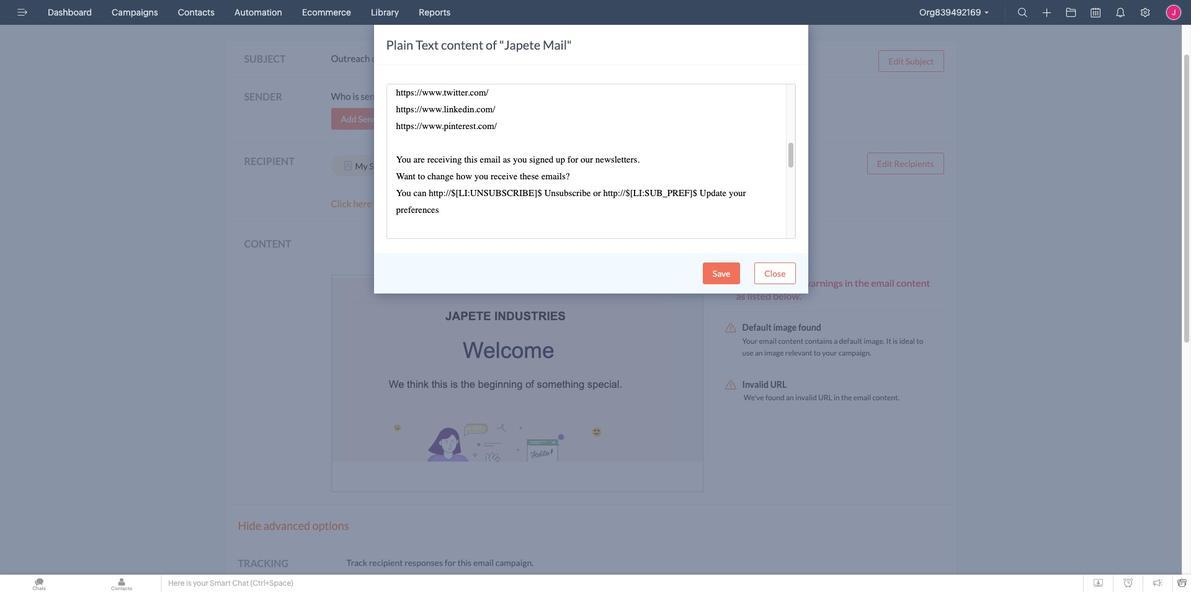 Task type: locate. For each thing, give the bounding box(es) containing it.
dashboard link
[[43, 0, 97, 25]]

notifications image
[[1116, 7, 1126, 17]]

ecommerce link
[[297, 0, 356, 25]]

contacts image
[[83, 575, 161, 592]]

dashboard
[[48, 7, 92, 17]]

chats image
[[0, 575, 78, 592]]

search image
[[1018, 7, 1028, 17]]



Task type: describe. For each thing, give the bounding box(es) containing it.
contacts link
[[173, 0, 220, 25]]

campaigns link
[[107, 0, 163, 25]]

reports
[[419, 7, 451, 17]]

campaigns
[[112, 7, 158, 17]]

org839492169
[[920, 7, 982, 17]]

here
[[168, 579, 185, 588]]

automation link
[[230, 0, 287, 25]]

smart
[[210, 579, 231, 588]]

library
[[371, 7, 399, 17]]

your
[[193, 579, 209, 588]]

here is your smart chat (ctrl+space)
[[168, 579, 293, 588]]

reports link
[[414, 0, 456, 25]]

chat
[[232, 579, 249, 588]]

library link
[[366, 0, 404, 25]]

calendar image
[[1092, 7, 1101, 17]]

ecommerce
[[302, 7, 351, 17]]

automation
[[235, 7, 282, 17]]

contacts
[[178, 7, 215, 17]]

(ctrl+space)
[[251, 579, 293, 588]]

quick actions image
[[1043, 8, 1052, 17]]

is
[[186, 579, 192, 588]]

configure settings image
[[1141, 7, 1151, 17]]

folder image
[[1067, 7, 1077, 17]]



Task type: vqa. For each thing, say whether or not it's contained in the screenshot.
"Dashboard"
yes



